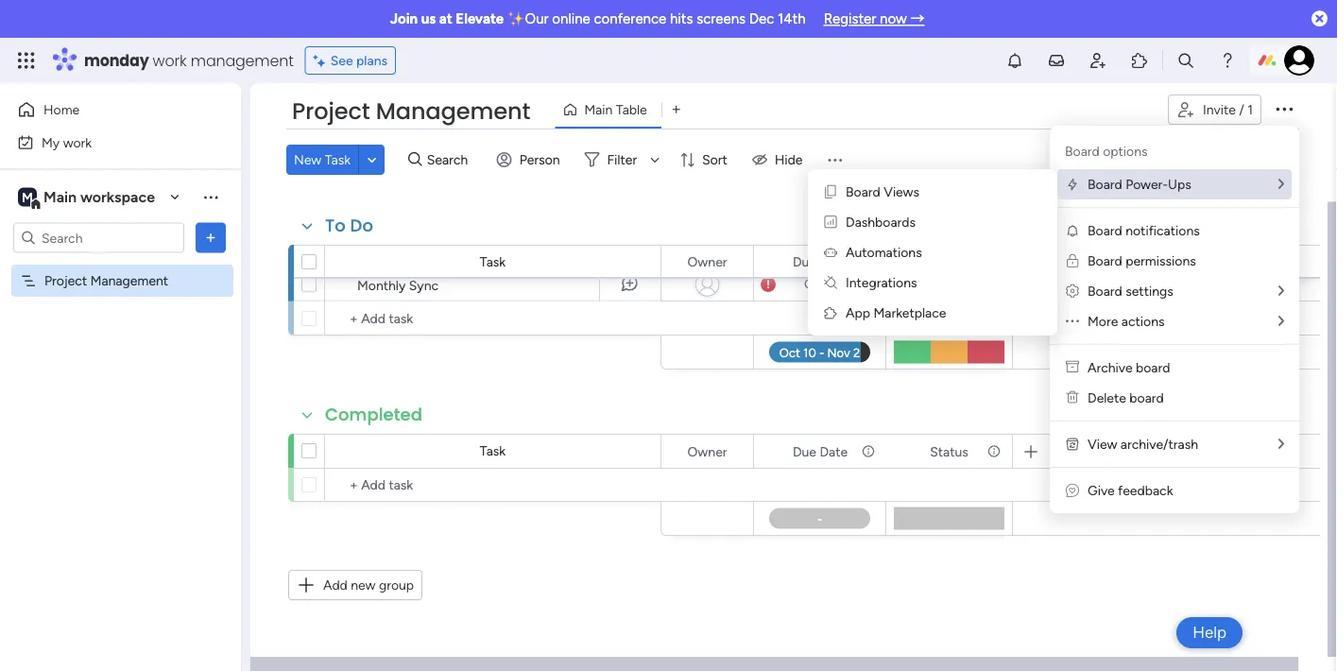 Task type: locate. For each thing, give the bounding box(es) containing it.
1 due from the top
[[793, 253, 817, 269]]

options image
[[1274, 97, 1296, 120]]

Search in workspace field
[[40, 227, 158, 249]]

view archive/trash
[[1088, 436, 1199, 452]]

0 vertical spatial date
[[820, 253, 848, 269]]

list arrow image for board settings
[[1279, 284, 1285, 298]]

board for archive board
[[1137, 360, 1171, 376]]

management up search field
[[376, 95, 531, 127]]

list arrow image
[[1279, 177, 1285, 191], [1279, 284, 1285, 298], [1279, 437, 1285, 451]]

1
[[1248, 102, 1254, 118]]

plans
[[356, 52, 388, 69]]

Owner field
[[683, 251, 732, 272], [683, 441, 732, 462]]

see
[[331, 52, 353, 69]]

0 horizontal spatial column information image
[[861, 254, 877, 269]]

management
[[191, 50, 294, 71]]

column information image right status 'field'
[[987, 444, 1002, 459]]

2 list arrow image from the top
[[1279, 284, 1285, 298]]

new task button
[[286, 145, 358, 175]]

1 vertical spatial work
[[63, 134, 92, 150]]

v2 overview line image
[[825, 214, 837, 230]]

1 vertical spatial owner
[[688, 443, 728, 460]]

register now → link
[[824, 10, 925, 27]]

board right v2 permission outline image on the right of page
[[1088, 253, 1123, 269]]

owner
[[688, 253, 728, 269], [688, 443, 728, 460]]

0 vertical spatial board
[[1137, 360, 1171, 376]]

Search field
[[422, 147, 479, 173]]

due
[[793, 253, 817, 269], [793, 443, 817, 460]]

monthly sync
[[357, 277, 439, 293]]

1 vertical spatial task
[[480, 254, 506, 270]]

0 vertical spatial project
[[292, 95, 370, 127]]

main for main table
[[585, 102, 613, 118]]

person button
[[490, 145, 572, 175]]

board up more
[[1088, 283, 1123, 299]]

board right v2 views icon
[[846, 184, 881, 200]]

main inside button
[[585, 102, 613, 118]]

option
[[0, 264, 241, 268]]

1 vertical spatial main
[[43, 188, 77, 206]]

0 vertical spatial task
[[325, 152, 351, 168]]

management down search in workspace field
[[90, 273, 168, 289]]

task for to do
[[480, 254, 506, 270]]

list arrow image for view archive/trash
[[1279, 437, 1285, 451]]

1 + add task text field from the top
[[335, 307, 652, 330]]

archive/trash
[[1121, 436, 1199, 452]]

automations
[[846, 244, 923, 260]]

dapulse admin menu image
[[1067, 283, 1080, 299]]

board notifications
[[1088, 223, 1201, 239]]

menu containing board options
[[1050, 126, 1300, 513]]

2 date from the top
[[820, 443, 848, 460]]

screens
[[697, 10, 746, 27]]

board
[[1137, 360, 1171, 376], [1130, 390, 1165, 406]]

0 horizontal spatial management
[[90, 273, 168, 289]]

monday
[[84, 50, 149, 71]]

board right board power-ups icon
[[1088, 176, 1123, 192]]

due up oct
[[793, 253, 817, 269]]

1 due date from the top
[[793, 253, 848, 269]]

2 owner from the top
[[688, 443, 728, 460]]

work right my
[[63, 134, 92, 150]]

to do
[[325, 214, 374, 238]]

owner for to do
[[688, 253, 728, 269]]

0 horizontal spatial work
[[63, 134, 92, 150]]

main for main workspace
[[43, 188, 77, 206]]

workspace image
[[18, 187, 37, 208]]

main inside workspace selection element
[[43, 188, 77, 206]]

task
[[325, 152, 351, 168], [480, 254, 506, 270], [480, 443, 506, 459]]

To Do field
[[321, 214, 378, 238]]

bob builder image
[[1285, 45, 1315, 76]]

invite members image
[[1089, 51, 1108, 70]]

delete
[[1088, 390, 1127, 406]]

archive
[[1088, 360, 1133, 376]]

1 vertical spatial date
[[820, 443, 848, 460]]

main left table
[[585, 102, 613, 118]]

views
[[884, 184, 920, 200]]

due date for first "due date" field from the bottom
[[793, 443, 848, 460]]

invite / 1
[[1204, 102, 1254, 118]]

board up board power-ups icon
[[1066, 143, 1100, 159]]

1 vertical spatial owner field
[[683, 441, 732, 462]]

Due Date field
[[788, 251, 853, 272], [788, 441, 853, 462]]

main right workspace icon
[[43, 188, 77, 206]]

add
[[323, 577, 348, 593]]

work right monday
[[153, 50, 187, 71]]

notifications
[[1126, 223, 1201, 239]]

conference
[[594, 10, 667, 27]]

0 vertical spatial management
[[376, 95, 531, 127]]

due left column information image
[[793, 443, 817, 460]]

invite
[[1204, 102, 1237, 118]]

due date field left column information image
[[788, 441, 853, 462]]

0 vertical spatial main
[[585, 102, 613, 118]]

project inside list box
[[44, 273, 87, 289]]

management inside 'field'
[[376, 95, 531, 127]]

1 horizontal spatial column information image
[[987, 444, 1002, 459]]

0 vertical spatial + add task text field
[[335, 307, 652, 330]]

board up delete board on the right of page
[[1137, 360, 1171, 376]]

2 due from the top
[[793, 443, 817, 460]]

board for board views
[[846, 184, 881, 200]]

project management
[[292, 95, 531, 127], [44, 273, 168, 289]]

due date up oct 10
[[793, 253, 848, 269]]

+ Add task text field
[[335, 307, 652, 330], [335, 474, 652, 496]]

dapulse integrations image
[[825, 275, 838, 291]]

1 owner from the top
[[688, 253, 728, 269]]

0 horizontal spatial project management
[[44, 273, 168, 289]]

home button
[[11, 95, 203, 125]]

date left column information image
[[820, 443, 848, 460]]

our
[[525, 10, 549, 27]]

main
[[585, 102, 613, 118], [43, 188, 77, 206]]

2 owner field from the top
[[683, 441, 732, 462]]

1 horizontal spatial management
[[376, 95, 531, 127]]

owner field for completed
[[683, 441, 732, 462]]

task for completed
[[480, 443, 506, 459]]

date up dapulse integrations image
[[820, 253, 848, 269]]

0 vertical spatial work
[[153, 50, 187, 71]]

board down archive board
[[1130, 390, 1165, 406]]

0 vertical spatial project management
[[292, 95, 531, 127]]

1 vertical spatial project management
[[44, 273, 168, 289]]

due date for second "due date" field from the bottom of the page
[[793, 253, 848, 269]]

project management up v2 search icon at the top of the page
[[292, 95, 531, 127]]

board right board notifications icon in the top of the page
[[1088, 223, 1123, 239]]

now
[[880, 10, 907, 27]]

search everything image
[[1177, 51, 1196, 70]]

3 list arrow image from the top
[[1279, 437, 1285, 451]]

list arrow image
[[1279, 314, 1285, 328]]

0 vertical spatial due date field
[[788, 251, 853, 272]]

my work button
[[11, 127, 203, 157]]

hide button
[[745, 145, 815, 175]]

1 vertical spatial due
[[793, 443, 817, 460]]

work
[[153, 50, 187, 71], [63, 134, 92, 150]]

0 vertical spatial list arrow image
[[1279, 177, 1285, 191]]

ups
[[1169, 176, 1192, 192]]

1 vertical spatial management
[[90, 273, 168, 289]]

1 horizontal spatial project
[[292, 95, 370, 127]]

1 horizontal spatial main
[[585, 102, 613, 118]]

more dots image
[[1067, 313, 1080, 330]]

board for board permissions
[[1088, 253, 1123, 269]]

workspace selection element
[[18, 186, 158, 210]]

1 due date field from the top
[[788, 251, 853, 272]]

board views
[[846, 184, 920, 200]]

1 horizontal spatial project management
[[292, 95, 531, 127]]

2 vertical spatial list arrow image
[[1279, 437, 1285, 451]]

owner for completed
[[688, 443, 728, 460]]

board for delete board
[[1130, 390, 1165, 406]]

2 due date from the top
[[793, 443, 848, 460]]

project up new task button
[[292, 95, 370, 127]]

join us at elevate ✨ our online conference hits screens dec 14th
[[390, 10, 806, 27]]

menu
[[1050, 126, 1300, 513]]

monthly
[[357, 277, 406, 293]]

1 list arrow image from the top
[[1279, 177, 1285, 191]]

permissions
[[1126, 253, 1197, 269]]

options
[[1104, 143, 1148, 159]]

hide
[[775, 152, 803, 168]]

work for my
[[63, 134, 92, 150]]

column information image
[[861, 254, 877, 269], [987, 444, 1002, 459]]

project down search in workspace field
[[44, 273, 87, 289]]

help image
[[1219, 51, 1238, 70]]

1 owner field from the top
[[683, 251, 732, 272]]

Completed field
[[321, 403, 427, 427]]

1 vertical spatial list arrow image
[[1279, 284, 1285, 298]]

angle down image
[[368, 153, 377, 167]]

column information image
[[861, 444, 877, 459]]

0 vertical spatial owner field
[[683, 251, 732, 272]]

due date left column information image
[[793, 443, 848, 460]]

work for monday
[[153, 50, 187, 71]]

work inside button
[[63, 134, 92, 150]]

board for board settings
[[1088, 283, 1123, 299]]

notifications image
[[1006, 51, 1025, 70]]

0 horizontal spatial project
[[44, 273, 87, 289]]

board for board power-ups
[[1088, 176, 1123, 192]]

due date
[[793, 253, 848, 269], [793, 443, 848, 460]]

0 vertical spatial column information image
[[861, 254, 877, 269]]

v2 permission outline image
[[1067, 253, 1079, 269]]

board
[[1066, 143, 1100, 159], [1088, 176, 1123, 192], [846, 184, 881, 200], [1088, 223, 1123, 239], [1088, 253, 1123, 269], [1088, 283, 1123, 299]]

due date field up oct 10
[[788, 251, 853, 272]]

1 vertical spatial column information image
[[987, 444, 1002, 459]]

help
[[1193, 623, 1227, 642]]

1 vertical spatial due date field
[[788, 441, 853, 462]]

1 vertical spatial project
[[44, 273, 87, 289]]

project
[[292, 95, 370, 127], [44, 273, 87, 289]]

project inside 'field'
[[292, 95, 370, 127]]

1 horizontal spatial work
[[153, 50, 187, 71]]

1 vertical spatial + add task text field
[[335, 474, 652, 496]]

2 vertical spatial task
[[480, 443, 506, 459]]

menu image
[[826, 150, 845, 169]]

board options
[[1066, 143, 1148, 159]]

sort button
[[672, 145, 739, 175]]

0 vertical spatial owner
[[688, 253, 728, 269]]

0 horizontal spatial main
[[43, 188, 77, 206]]

1 vertical spatial board
[[1130, 390, 1165, 406]]

settings
[[1126, 283, 1174, 299]]

1 vertical spatial due date
[[793, 443, 848, 460]]

workspace
[[80, 188, 155, 206]]

project management down search in workspace field
[[44, 273, 168, 289]]

add new group button
[[288, 570, 423, 600]]

0 vertical spatial due
[[793, 253, 817, 269]]

0 vertical spatial due date
[[793, 253, 848, 269]]

board power-ups image
[[1066, 177, 1081, 192]]

column information image up integrations
[[861, 254, 877, 269]]

due for first "due date" field from the bottom
[[793, 443, 817, 460]]

Status field
[[926, 441, 974, 462]]

→
[[911, 10, 925, 27]]

elevate
[[456, 10, 504, 27]]

main table
[[585, 102, 647, 118]]



Task type: describe. For each thing, give the bounding box(es) containing it.
actions
[[1122, 313, 1165, 330]]

see plans
[[331, 52, 388, 69]]

board for board notifications
[[1088, 223, 1123, 239]]

board permissions
[[1088, 253, 1197, 269]]

person
[[520, 152, 560, 168]]

board notifications image
[[1066, 223, 1081, 238]]

power-
[[1126, 176, 1169, 192]]

completed
[[325, 403, 423, 427]]

invite / 1 button
[[1169, 95, 1262, 125]]

new
[[294, 152, 322, 168]]

dapulse archived image
[[1067, 360, 1080, 376]]

new
[[351, 577, 376, 593]]

14th
[[778, 10, 806, 27]]

us
[[421, 10, 436, 27]]

task inside button
[[325, 152, 351, 168]]

at
[[439, 10, 453, 27]]

1 date from the top
[[820, 253, 848, 269]]

monday work management
[[84, 50, 294, 71]]

status
[[931, 443, 969, 460]]

oct 10
[[805, 277, 842, 292]]

app marketplace image
[[824, 305, 839, 321]]

table
[[616, 102, 647, 118]]

v2 automations outline image
[[825, 244, 838, 260]]

✨
[[508, 10, 522, 27]]

integrations
[[846, 275, 918, 291]]

management inside list box
[[90, 273, 168, 289]]

view archive/trash image
[[1066, 437, 1081, 452]]

archive board
[[1088, 360, 1171, 376]]

delete board
[[1088, 390, 1165, 406]]

add new group
[[323, 577, 414, 593]]

m
[[22, 189, 33, 205]]

2 + add task text field from the top
[[335, 474, 652, 496]]

10
[[829, 277, 842, 292]]

view
[[1088, 436, 1118, 452]]

dec
[[750, 10, 775, 27]]

app
[[846, 305, 871, 321]]

list arrow image for board power-ups
[[1279, 177, 1285, 191]]

v2 delete line image
[[1067, 390, 1080, 406]]

v2 overdue deadline image
[[761, 276, 776, 294]]

new task
[[294, 152, 351, 168]]

due for second "due date" field from the bottom of the page
[[793, 253, 817, 269]]

project management inside list box
[[44, 273, 168, 289]]

v2 views icon image
[[826, 184, 836, 200]]

hits
[[670, 10, 694, 27]]

dashboards
[[846, 214, 916, 230]]

register
[[824, 10, 877, 27]]

workspace options image
[[201, 187, 220, 206]]

options image
[[201, 228, 220, 247]]

register now →
[[824, 10, 925, 27]]

project management list box
[[0, 261, 241, 552]]

marketplace
[[874, 305, 947, 321]]

/
[[1240, 102, 1245, 118]]

online
[[553, 10, 591, 27]]

inbox image
[[1048, 51, 1067, 70]]

v2 user feedback image
[[1067, 483, 1080, 499]]

do
[[350, 214, 374, 238]]

more
[[1088, 313, 1119, 330]]

board settings
[[1088, 283, 1174, 299]]

Project Management field
[[287, 95, 535, 128]]

main table button
[[555, 95, 662, 125]]

my work
[[42, 134, 92, 150]]

board power-ups
[[1088, 176, 1192, 192]]

project management inside 'field'
[[292, 95, 531, 127]]

to
[[325, 214, 346, 238]]

owner field for to do
[[683, 251, 732, 272]]

help button
[[1177, 617, 1243, 649]]

group
[[379, 577, 414, 593]]

oct
[[805, 277, 826, 292]]

home
[[43, 102, 80, 118]]

see plans button
[[305, 46, 396, 75]]

filter button
[[577, 145, 667, 175]]

join
[[390, 10, 418, 27]]

board for board options
[[1066, 143, 1100, 159]]

arrow down image
[[644, 148, 667, 171]]

apps image
[[1131, 51, 1150, 70]]

main workspace
[[43, 188, 155, 206]]

give feedback
[[1088, 483, 1174, 499]]

feedback
[[1119, 483, 1174, 499]]

filter
[[608, 152, 637, 168]]

2 due date field from the top
[[788, 441, 853, 462]]

sort
[[703, 152, 728, 168]]

my
[[42, 134, 60, 150]]

give
[[1088, 483, 1115, 499]]

select product image
[[17, 51, 36, 70]]

add view image
[[673, 103, 681, 117]]

more actions
[[1088, 313, 1165, 330]]

app marketplace
[[846, 305, 947, 321]]

v2 search image
[[409, 149, 422, 170]]

sync
[[409, 277, 439, 293]]



Task type: vqa. For each thing, say whether or not it's contained in the screenshot.
dapulse integrations IMAGE
yes



